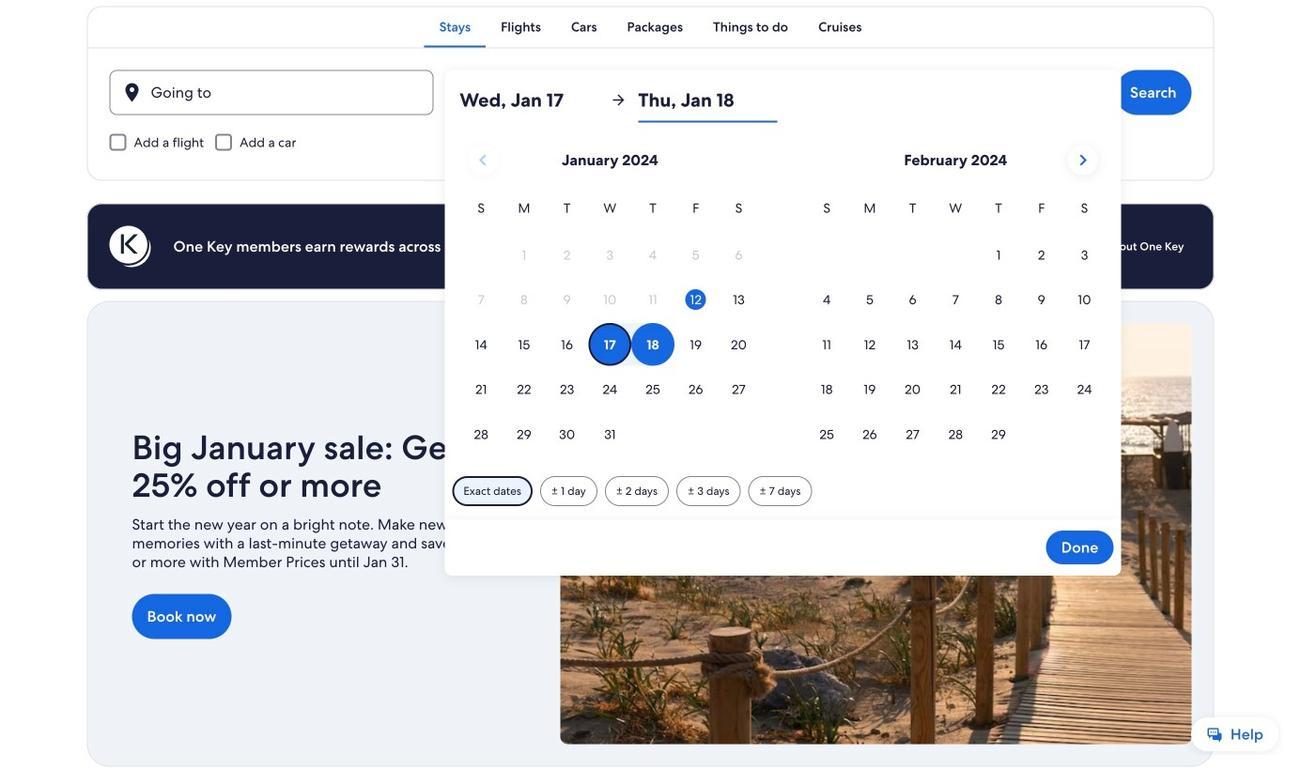 Task type: describe. For each thing, give the bounding box(es) containing it.
today element
[[686, 290, 707, 310]]

january 2024 element
[[460, 198, 761, 458]]



Task type: vqa. For each thing, say whether or not it's contained in the screenshot.
"Previous month" icon on the top left
yes



Task type: locate. For each thing, give the bounding box(es) containing it.
next month image
[[1072, 149, 1095, 172]]

tab list
[[87, 6, 1215, 47]]

previous month image
[[472, 149, 494, 172]]

february 2024 element
[[806, 198, 1107, 458]]

directional image
[[610, 92, 627, 109]]

application
[[460, 138, 1107, 458]]



